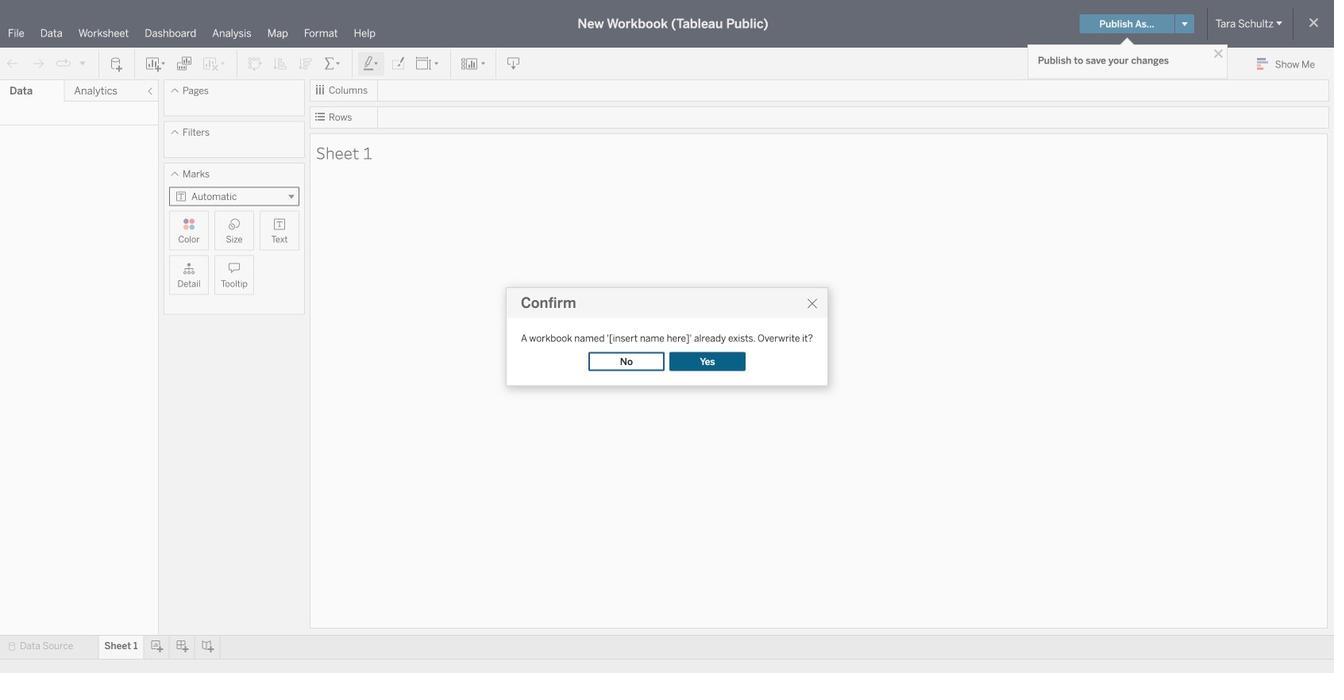 Task type: describe. For each thing, give the bounding box(es) containing it.
swap rows and columns image
[[247, 56, 263, 72]]

new data source image
[[109, 56, 125, 72]]

close image
[[1212, 46, 1227, 61]]

sort ascending image
[[273, 56, 288, 72]]

collapse image
[[145, 87, 155, 96]]

download image
[[506, 56, 522, 72]]

format workbook image
[[390, 56, 406, 72]]

highlight image
[[362, 56, 381, 72]]

clear sheet image
[[202, 56, 227, 72]]

sort descending image
[[298, 56, 314, 72]]



Task type: vqa. For each thing, say whether or not it's contained in the screenshot.
the left "to"
no



Task type: locate. For each thing, give the bounding box(es) containing it.
replay animation image
[[56, 56, 72, 72]]

totals image
[[323, 56, 342, 72]]

fit image
[[416, 56, 441, 72]]

dialog
[[506, 288, 829, 387]]

new worksheet image
[[145, 56, 167, 72]]

redo image
[[30, 56, 46, 72]]

undo image
[[5, 56, 21, 72]]

replay animation image
[[78, 58, 87, 68]]

duplicate image
[[176, 56, 192, 72]]

show/hide cards image
[[461, 56, 486, 72]]



